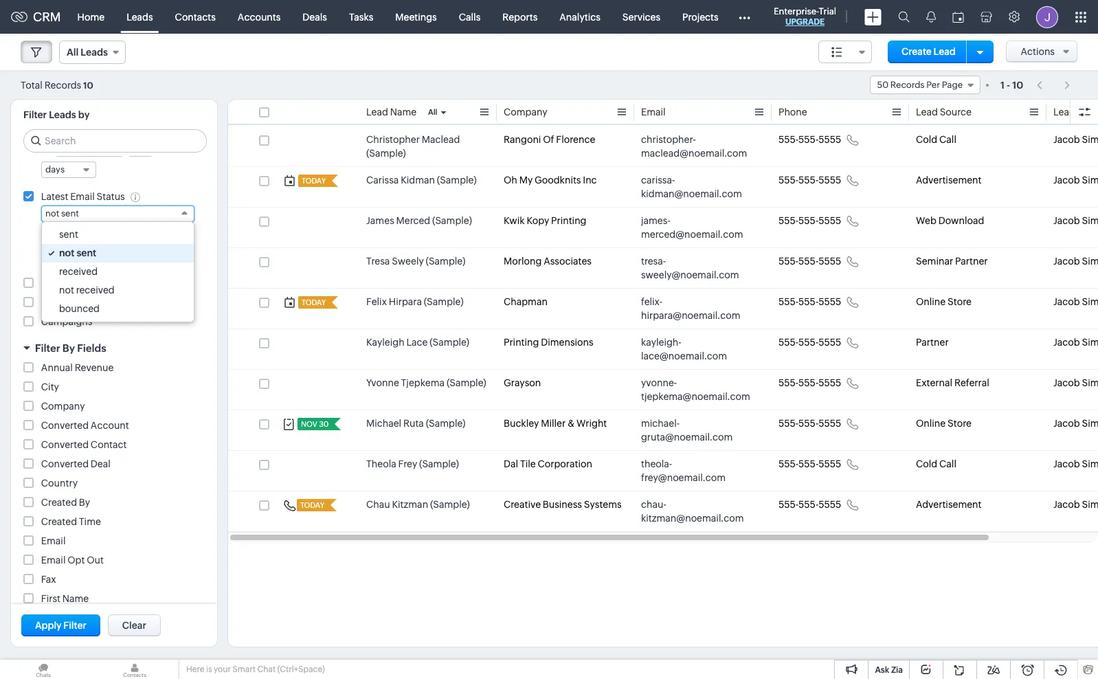Task type: describe. For each thing, give the bounding box(es) containing it.
carissa kidman (sample)
[[366, 175, 477, 186]]

sent inside field
[[61, 209, 79, 219]]

hirpara
[[389, 296, 422, 307]]

felix- hirpara@noemail.com
[[641, 296, 741, 321]]

8 sim from the top
[[1083, 418, 1099, 429]]

home link
[[66, 0, 116, 33]]

email down created time
[[41, 536, 66, 547]]

tresa-
[[641, 256, 666, 267]]

filter inside button
[[63, 620, 87, 631]]

sent option
[[42, 226, 194, 244]]

yvonne- tjepkema@noemail.com link
[[641, 376, 751, 404]]

christopher- maclead@noemail.com
[[641, 134, 748, 159]]

1 vertical spatial sent
[[59, 229, 78, 240]]

8 jacob sim from the top
[[1054, 418, 1099, 429]]

kayleigh- lace@noemail.com link
[[641, 336, 751, 363]]

yvonne tjepkema (sample) link
[[366, 376, 487, 390]]

your
[[214, 665, 231, 674]]

2 sim from the top
[[1083, 175, 1099, 186]]

morlong
[[504, 256, 542, 267]]

florence
[[556, 134, 596, 145]]

james- merced@noemail.com link
[[641, 214, 751, 241]]

fields
[[77, 343, 106, 354]]

9 jacob sim from the top
[[1054, 459, 1099, 470]]

4 jacob sim from the top
[[1054, 256, 1099, 267]]

revenue
[[75, 363, 114, 374]]

michael-
[[641, 418, 680, 429]]

-
[[1007, 79, 1011, 90]]

dimensions
[[541, 337, 594, 348]]

6 555-555-5555 from the top
[[779, 337, 842, 348]]

(sample) for chau kitzman (sample)
[[430, 499, 470, 510]]

by
[[78, 109, 90, 120]]

external referral
[[916, 377, 990, 388]]

created for created time
[[41, 517, 77, 528]]

name for lead name
[[390, 107, 417, 118]]

filter leads by
[[23, 109, 90, 120]]

projects link
[[672, 0, 730, 33]]

0 horizontal spatial printing
[[504, 337, 539, 348]]

crm link
[[11, 10, 61, 24]]

opt
[[68, 555, 85, 566]]

deals
[[303, 11, 327, 22]]

tresa
[[366, 256, 390, 267]]

(sample) for theola frey (sample)
[[419, 459, 459, 470]]

kwik kopy printing
[[504, 215, 587, 226]]

email up christopher-
[[641, 107, 666, 118]]

7 jacob sim from the top
[[1054, 377, 1099, 388]]

tjepkema@noemail.com
[[641, 391, 751, 402]]

clear
[[122, 620, 146, 631]]

3 sim from the top
[[1083, 215, 1099, 226]]

michael- gruta@noemail.com
[[641, 418, 733, 443]]

records
[[44, 79, 81, 90]]

by for filter
[[62, 343, 75, 354]]

0 horizontal spatial leads
[[49, 109, 76, 120]]

contact
[[91, 440, 127, 451]]

felix- hirpara@noemail.com link
[[641, 295, 751, 322]]

advertisement for chau- kitzman@noemail.com
[[916, 499, 982, 510]]

accounts
[[238, 11, 281, 22]]

lace@noemail.com
[[641, 351, 728, 362]]

(sample) for christopher maclead (sample)
[[366, 148, 406, 159]]

not sent field
[[41, 206, 195, 222]]

chats image
[[0, 660, 87, 679]]

hirpara@noemail.com
[[641, 310, 741, 321]]

(sample) for carissa kidman (sample)
[[437, 175, 477, 186]]

not sent inside 'not sent' option
[[59, 248, 96, 259]]

grayson
[[504, 377, 541, 388]]

converted deal
[[41, 459, 111, 470]]

sweely
[[392, 256, 424, 267]]

not for 'not sent' option
[[59, 248, 75, 259]]

search image
[[899, 11, 910, 23]]

calls
[[459, 11, 481, 22]]

james merced (sample) link
[[366, 214, 472, 228]]

christopher maclead (sample)
[[366, 134, 460, 159]]

meetings
[[396, 11, 437, 22]]

christopher maclead (sample) link
[[366, 133, 490, 160]]

10 jacob sim from the top
[[1054, 499, 1099, 510]]

bounced option
[[42, 300, 194, 319]]

9 jacob from the top
[[1054, 459, 1081, 470]]

merced@noemail.com
[[641, 229, 744, 240]]

5 555-555-5555 from the top
[[779, 296, 842, 307]]

(sample) for james merced (sample)
[[433, 215, 472, 226]]

chau kitzman (sample)
[[366, 499, 470, 510]]

seminar partner
[[916, 256, 988, 267]]

status
[[97, 191, 125, 202]]

tasks
[[349, 11, 374, 22]]

(ctrl+space)
[[277, 665, 325, 674]]

not sent inside not sent field
[[45, 209, 79, 219]]

4 555-555-5555 from the top
[[779, 256, 842, 267]]

lead for lead name
[[366, 107, 388, 118]]

chau- kitzman@noemail.com link
[[641, 498, 751, 525]]

created by
[[41, 497, 90, 508]]

creative business systems
[[504, 499, 622, 510]]

9 555-555-5555 from the top
[[779, 459, 842, 470]]

lead name
[[366, 107, 417, 118]]

kayleigh- lace@noemail.com
[[641, 337, 728, 362]]

own
[[1078, 107, 1099, 118]]

cold for christopher- maclead@noemail.com
[[916, 134, 938, 145]]

9 5555 from the top
[[819, 459, 842, 470]]

calls link
[[448, 0, 492, 33]]

not for not received option
[[59, 285, 74, 296]]

2 jacob from the top
[[1054, 175, 1081, 186]]

michael ruta (sample)
[[366, 418, 466, 429]]

goodknits
[[535, 175, 581, 186]]

1 horizontal spatial partner
[[956, 256, 988, 267]]

4 5555 from the top
[[819, 256, 842, 267]]

total
[[21, 79, 43, 90]]

tile
[[520, 459, 536, 470]]

referral
[[955, 377, 990, 388]]

email opt out
[[41, 555, 104, 566]]

tresa- sweely@noemail.com link
[[641, 254, 751, 282]]

theola-
[[641, 459, 673, 470]]

name for first name
[[62, 594, 89, 605]]

email right latest
[[70, 191, 95, 202]]

online store for felix- hirpara@noemail.com
[[916, 296, 972, 307]]

5 jacob from the top
[[1054, 296, 1081, 307]]

associates
[[544, 256, 592, 267]]

kayleigh lace (sample)
[[366, 337, 470, 348]]

frey
[[398, 459, 418, 470]]

yvonne
[[366, 377, 399, 388]]

contacts
[[175, 11, 216, 22]]

8 555-555-5555 from the top
[[779, 418, 842, 429]]

8 jacob from the top
[[1054, 418, 1081, 429]]

chau kitzman (sample) link
[[366, 498, 470, 512]]

online for michael- gruta@noemail.com
[[916, 418, 946, 429]]

latest email status
[[41, 191, 125, 202]]

james-
[[641, 215, 671, 226]]

kitzman
[[392, 499, 428, 510]]

5 sim from the top
[[1083, 296, 1099, 307]]

advertisement for carissa- kidman@noemail.com
[[916, 175, 982, 186]]

dal
[[504, 459, 518, 470]]

(sample) for kayleigh lace (sample)
[[430, 337, 470, 348]]

james merced (sample)
[[366, 215, 472, 226]]

2 5555 from the top
[[819, 175, 842, 186]]

received option
[[42, 263, 194, 281]]

upgrade
[[786, 17, 825, 27]]

kidman
[[401, 175, 435, 186]]

my
[[520, 175, 533, 186]]

deal
[[91, 459, 111, 470]]

6 jacob sim from the top
[[1054, 337, 1099, 348]]

3 555-555-5555 from the top
[[779, 215, 842, 226]]

out
[[87, 555, 104, 566]]

lead inside button
[[934, 46, 956, 57]]

(sample) for tresa sweely (sample)
[[426, 256, 466, 267]]

phone
[[779, 107, 808, 118]]



Task type: vqa. For each thing, say whether or not it's contained in the screenshot.


Task type: locate. For each thing, give the bounding box(es) containing it.
received up bounced
[[76, 285, 115, 296]]

received inside 'option'
[[59, 266, 98, 277]]

6 5555 from the top
[[819, 337, 842, 348]]

2 created from the top
[[41, 517, 77, 528]]

0 vertical spatial printing
[[551, 215, 587, 226]]

converted contact
[[41, 440, 127, 451]]

not received option
[[42, 281, 194, 300]]

services link
[[612, 0, 672, 33]]

miller
[[541, 418, 566, 429]]

0 vertical spatial by
[[62, 343, 75, 354]]

0 horizontal spatial by
[[62, 343, 75, 354]]

1 vertical spatial today
[[302, 298, 326, 307]]

analytics
[[560, 11, 601, 22]]

list box containing sent
[[42, 222, 194, 322]]

lead for lead own
[[1054, 107, 1076, 118]]

2 vertical spatial today link
[[297, 499, 326, 512]]

6 sim from the top
[[1083, 337, 1099, 348]]

online down external
[[916, 418, 946, 429]]

(sample) down christopher
[[366, 148, 406, 159]]

2 advertisement from the top
[[916, 499, 982, 510]]

kayleigh-
[[641, 337, 682, 348]]

deals link
[[292, 0, 338, 33]]

0 horizontal spatial 10
[[83, 80, 93, 90]]

2 cold call from the top
[[916, 459, 957, 470]]

filter inside dropdown button
[[35, 343, 60, 354]]

call for christopher- maclead@noemail.com
[[940, 134, 957, 145]]

by
[[62, 343, 75, 354], [79, 497, 90, 508]]

today for chau kitzman (sample)
[[300, 501, 325, 509]]

0 horizontal spatial partner
[[916, 337, 949, 348]]

city
[[41, 382, 59, 393]]

1 horizontal spatial printing
[[551, 215, 587, 226]]

(sample) for yvonne tjepkema (sample)
[[447, 377, 487, 388]]

(sample) right tjepkema at the bottom of the page
[[447, 377, 487, 388]]

company down 'city'
[[41, 401, 85, 412]]

(sample) right hirpara
[[424, 296, 464, 307]]

converted up converted contact
[[41, 420, 89, 431]]

2 vertical spatial not
[[59, 285, 74, 296]]

name up christopher
[[390, 107, 417, 118]]

1 horizontal spatial by
[[79, 497, 90, 508]]

converted up the country
[[41, 459, 89, 470]]

by up time
[[79, 497, 90, 508]]

online store for michael- gruta@noemail.com
[[916, 418, 972, 429]]

nov 30
[[301, 420, 329, 428]]

annual
[[41, 363, 73, 374]]

seminar
[[916, 256, 954, 267]]

1 vertical spatial call
[[940, 459, 957, 470]]

1 sim from the top
[[1083, 134, 1099, 145]]

leads link
[[116, 0, 164, 33]]

2 vertical spatial filter
[[63, 620, 87, 631]]

row group
[[228, 127, 1099, 532]]

1 horizontal spatial 10
[[1013, 79, 1024, 90]]

advertisement
[[916, 175, 982, 186], [916, 499, 982, 510]]

1 vertical spatial store
[[948, 418, 972, 429]]

0 vertical spatial received
[[59, 266, 98, 277]]

lead own
[[1054, 107, 1099, 118]]

1 vertical spatial partner
[[916, 337, 949, 348]]

lead right create
[[934, 46, 956, 57]]

1 vertical spatial cold
[[916, 459, 938, 470]]

3 converted from the top
[[41, 459, 89, 470]]

1 vertical spatial online
[[916, 418, 946, 429]]

kwik
[[504, 215, 525, 226]]

2 vertical spatial converted
[[41, 459, 89, 470]]

campaigns
[[41, 317, 92, 328]]

7 sim from the top
[[1083, 377, 1099, 388]]

1 created from the top
[[41, 497, 77, 508]]

lace
[[407, 337, 428, 348]]

country
[[41, 478, 78, 489]]

theola- frey@noemail.com
[[641, 459, 726, 483]]

converted up the converted deal
[[41, 440, 89, 451]]

1 vertical spatial not sent
[[59, 248, 96, 259]]

7 jacob from the top
[[1054, 377, 1081, 388]]

0 vertical spatial cold
[[916, 134, 938, 145]]

chau- kitzman@noemail.com
[[641, 499, 744, 524]]

enterprise-
[[774, 6, 819, 17]]

carissa kidman (sample) link
[[366, 173, 477, 187]]

chapman
[[504, 296, 548, 307]]

0 vertical spatial partner
[[956, 256, 988, 267]]

latest
[[41, 191, 68, 202]]

leads left by
[[49, 109, 76, 120]]

1 horizontal spatial leads
[[127, 11, 153, 22]]

filter for filter leads by
[[23, 109, 47, 120]]

sent down sent option on the left top
[[77, 248, 96, 259]]

fax
[[41, 574, 56, 585]]

created for created by
[[41, 497, 77, 508]]

frey@noemail.com
[[641, 472, 726, 483]]

online down seminar
[[916, 296, 946, 307]]

corporation
[[538, 459, 593, 470]]

(sample) right frey
[[419, 459, 459, 470]]

7 555-555-5555 from the top
[[779, 377, 842, 388]]

0 vertical spatial call
[[940, 134, 957, 145]]

0 vertical spatial store
[[948, 296, 972, 307]]

ruta
[[404, 418, 424, 429]]

cold for theola- frey@noemail.com
[[916, 459, 938, 470]]

1 vertical spatial company
[[41, 401, 85, 412]]

(sample) right kidman at left
[[437, 175, 477, 186]]

10 5555 from the top
[[819, 499, 842, 510]]

1 store from the top
[[948, 296, 972, 307]]

(sample) right lace
[[430, 337, 470, 348]]

0 vertical spatial today link
[[298, 175, 327, 187]]

enterprise-trial upgrade
[[774, 6, 837, 27]]

0 vertical spatial online store
[[916, 296, 972, 307]]

0 vertical spatial online
[[916, 296, 946, 307]]

555-
[[779, 134, 799, 145], [799, 134, 819, 145], [779, 175, 799, 186], [799, 175, 819, 186], [779, 215, 799, 226], [799, 215, 819, 226], [779, 256, 799, 267], [799, 256, 819, 267], [779, 296, 799, 307], [799, 296, 819, 307], [779, 337, 799, 348], [799, 337, 819, 348], [779, 377, 799, 388], [799, 377, 819, 388], [779, 418, 799, 429], [799, 418, 819, 429], [779, 459, 799, 470], [799, 459, 819, 470], [779, 499, 799, 510], [799, 499, 819, 510]]

555-555-5555
[[779, 134, 842, 145], [779, 175, 842, 186], [779, 215, 842, 226], [779, 256, 842, 267], [779, 296, 842, 307], [779, 337, 842, 348], [779, 377, 842, 388], [779, 418, 842, 429], [779, 459, 842, 470], [779, 499, 842, 510]]

first
[[41, 594, 60, 605]]

not up activities on the top left of page
[[59, 248, 75, 259]]

wright
[[577, 418, 607, 429]]

10 555-555-5555 from the top
[[779, 499, 842, 510]]

apply filter
[[35, 620, 87, 631]]

maclead
[[422, 134, 460, 145]]

1 vertical spatial cold call
[[916, 459, 957, 470]]

tjepkema
[[401, 377, 445, 388]]

received up activities on the top left of page
[[59, 266, 98, 277]]

1 - 10
[[1001, 79, 1024, 90]]

kidman@noemail.com
[[641, 188, 742, 199]]

2 online from the top
[[916, 418, 946, 429]]

0 vertical spatial created
[[41, 497, 77, 508]]

3 5555 from the top
[[819, 215, 842, 226]]

store down seminar partner
[[948, 296, 972, 307]]

name right 'first'
[[62, 594, 89, 605]]

1 vertical spatial created
[[41, 517, 77, 528]]

cold
[[916, 134, 938, 145], [916, 459, 938, 470]]

10 inside 'total records 10'
[[83, 80, 93, 90]]

cold call for christopher- maclead@noemail.com
[[916, 134, 957, 145]]

carissa- kidman@noemail.com
[[641, 175, 742, 199]]

chat
[[257, 665, 276, 674]]

signals element
[[919, 0, 945, 34]]

4 sim from the top
[[1083, 256, 1099, 267]]

sent down latest email status
[[61, 209, 79, 219]]

felix-
[[641, 296, 663, 307]]

email up the fax
[[41, 555, 66, 566]]

projects
[[683, 11, 719, 22]]

2 store from the top
[[948, 418, 972, 429]]

1 online store from the top
[[916, 296, 972, 307]]

not sent option
[[42, 244, 194, 263]]

0 horizontal spatial name
[[62, 594, 89, 605]]

store for michael- gruta@noemail.com
[[948, 418, 972, 429]]

sent
[[61, 209, 79, 219], [59, 229, 78, 240], [77, 248, 96, 259]]

10 for total records 10
[[83, 80, 93, 90]]

lead left the own
[[1054, 107, 1076, 118]]

leads right home link
[[127, 11, 153, 22]]

0 vertical spatial not
[[45, 209, 59, 219]]

today for felix hirpara (sample)
[[302, 298, 326, 307]]

0 vertical spatial leads
[[127, 11, 153, 22]]

created down created by
[[41, 517, 77, 528]]

activities
[[41, 278, 82, 289]]

10 sim from the top
[[1083, 499, 1099, 510]]

2 555-555-5555 from the top
[[779, 175, 842, 186]]

received inside option
[[76, 285, 115, 296]]

1 vertical spatial converted
[[41, 440, 89, 451]]

not inside option
[[59, 248, 75, 259]]

2 online store from the top
[[916, 418, 972, 429]]

lead source
[[916, 107, 972, 118]]

1 cold from the top
[[916, 134, 938, 145]]

2 vertical spatial today
[[300, 501, 325, 509]]

row group containing christopher maclead (sample)
[[228, 127, 1099, 532]]

filter down total
[[23, 109, 47, 120]]

nov
[[301, 420, 318, 428]]

converted for converted contact
[[41, 440, 89, 451]]

10 right -
[[1013, 79, 1024, 90]]

kopy
[[527, 215, 550, 226]]

partner up external
[[916, 337, 949, 348]]

online for felix- hirpara@noemail.com
[[916, 296, 946, 307]]

0 vertical spatial company
[[504, 107, 548, 118]]

1 jacob sim from the top
[[1054, 134, 1099, 145]]

by up annual revenue
[[62, 343, 75, 354]]

online store
[[916, 296, 972, 307], [916, 418, 972, 429]]

4 jacob from the top
[[1054, 256, 1081, 267]]

3 jacob from the top
[[1054, 215, 1081, 226]]

not inside field
[[45, 209, 59, 219]]

1 vertical spatial name
[[62, 594, 89, 605]]

1 vertical spatial advertisement
[[916, 499, 982, 510]]

(sample) right the "ruta"
[[426, 418, 466, 429]]

6 jacob from the top
[[1054, 337, 1081, 348]]

1 converted from the top
[[41, 420, 89, 431]]

0 horizontal spatial company
[[41, 401, 85, 412]]

30
[[319, 420, 329, 428]]

2 cold from the top
[[916, 459, 938, 470]]

1 online from the top
[[916, 296, 946, 307]]

online store down seminar partner
[[916, 296, 972, 307]]

0 vertical spatial filter
[[23, 109, 47, 120]]

carissa-
[[641, 175, 675, 186]]

sent down latest
[[59, 229, 78, 240]]

cold call for theola- frey@noemail.com
[[916, 459, 957, 470]]

store down external referral
[[948, 418, 972, 429]]

printing right kopy
[[551, 215, 587, 226]]

2 jacob sim from the top
[[1054, 175, 1099, 186]]

list box
[[42, 222, 194, 322]]

not sent down latest
[[45, 209, 79, 219]]

notes
[[41, 297, 67, 308]]

dal tile corporation
[[504, 459, 593, 470]]

filter right "apply"
[[63, 620, 87, 631]]

0 vertical spatial converted
[[41, 420, 89, 431]]

printing
[[551, 215, 587, 226], [504, 337, 539, 348]]

10 right 'records'
[[83, 80, 93, 90]]

1 horizontal spatial name
[[390, 107, 417, 118]]

10 for 1 - 10
[[1013, 79, 1024, 90]]

lead up christopher
[[366, 107, 388, 118]]

services
[[623, 11, 661, 22]]

0 vertical spatial today
[[302, 177, 326, 185]]

filter for filter by fields
[[35, 343, 60, 354]]

0 vertical spatial name
[[390, 107, 417, 118]]

7 5555 from the top
[[819, 377, 842, 388]]

1 jacob from the top
[[1054, 134, 1081, 145]]

(sample) inside the christopher maclead (sample)
[[366, 148, 406, 159]]

1 horizontal spatial company
[[504, 107, 548, 118]]

converted for converted deal
[[41, 459, 89, 470]]

10 jacob from the top
[[1054, 499, 1081, 510]]

today link for felix
[[298, 296, 327, 309]]

signals image
[[927, 11, 936, 23]]

0 vertical spatial cold call
[[916, 134, 957, 145]]

2 vertical spatial sent
[[77, 248, 96, 259]]

kayleigh
[[366, 337, 405, 348]]

(sample) right sweely
[[426, 256, 466, 267]]

not inside option
[[59, 285, 74, 296]]

1 vertical spatial printing
[[504, 337, 539, 348]]

not sent up activities on the top left of page
[[59, 248, 96, 259]]

is
[[206, 665, 212, 674]]

filter up annual
[[35, 343, 60, 354]]

1 vertical spatial not
[[59, 248, 75, 259]]

1 vertical spatial today link
[[298, 296, 327, 309]]

today for carissa kidman (sample)
[[302, 177, 326, 185]]

create lead button
[[888, 41, 970, 63]]

rangoni
[[504, 134, 541, 145]]

contacts image
[[91, 660, 178, 679]]

3 jacob sim from the top
[[1054, 215, 1099, 226]]

today link for carissa
[[298, 175, 327, 187]]

0 vertical spatial not sent
[[45, 209, 79, 219]]

1 5555 from the top
[[819, 134, 842, 145]]

1 vertical spatial by
[[79, 497, 90, 508]]

2 call from the top
[[940, 459, 957, 470]]

created time
[[41, 517, 101, 528]]

2 converted from the top
[[41, 440, 89, 451]]

(sample) for felix hirpara (sample)
[[424, 296, 464, 307]]

not up notes
[[59, 285, 74, 296]]

today link for chau
[[297, 499, 326, 512]]

by inside dropdown button
[[62, 343, 75, 354]]

(sample) right merced
[[433, 215, 472, 226]]

oh
[[504, 175, 518, 186]]

5 jacob sim from the top
[[1054, 296, 1099, 307]]

call for theola- frey@noemail.com
[[940, 459, 957, 470]]

0 vertical spatial advertisement
[[916, 175, 982, 186]]

lead for lead source
[[916, 107, 938, 118]]

(sample) right kitzman
[[430, 499, 470, 510]]

printing up grayson on the bottom left
[[504, 337, 539, 348]]

1 advertisement from the top
[[916, 175, 982, 186]]

navigation
[[1031, 75, 1078, 95]]

search element
[[890, 0, 919, 34]]

1 vertical spatial leads
[[49, 109, 76, 120]]

1 vertical spatial filter
[[35, 343, 60, 354]]

annual revenue
[[41, 363, 114, 374]]

9 sim from the top
[[1083, 459, 1099, 470]]

None text field
[[128, 228, 153, 243]]

nov 30 link
[[298, 418, 330, 430]]

michael
[[366, 418, 402, 429]]

not down latest
[[45, 209, 59, 219]]

created down the country
[[41, 497, 77, 508]]

1 cold call from the top
[[916, 134, 957, 145]]

5 5555 from the top
[[819, 296, 842, 307]]

(sample) for michael ruta (sample)
[[426, 418, 466, 429]]

1 555-555-5555 from the top
[[779, 134, 842, 145]]

lead left source
[[916, 107, 938, 118]]

8 5555 from the top
[[819, 418, 842, 429]]

company up rangoni
[[504, 107, 548, 118]]

1 vertical spatial received
[[76, 285, 115, 296]]

store for felix- hirpara@noemail.com
[[948, 296, 972, 307]]

accounts link
[[227, 0, 292, 33]]

1 call from the top
[[940, 134, 957, 145]]

converted for converted account
[[41, 420, 89, 431]]

kayleigh lace (sample) link
[[366, 336, 470, 349]]

0 vertical spatial sent
[[61, 209, 79, 219]]

1 vertical spatial online store
[[916, 418, 972, 429]]

total records 10
[[21, 79, 93, 90]]

Search text field
[[24, 130, 206, 152]]

buckley
[[504, 418, 539, 429]]

partner right seminar
[[956, 256, 988, 267]]

online store down external referral
[[916, 418, 972, 429]]

by for created
[[79, 497, 90, 508]]



